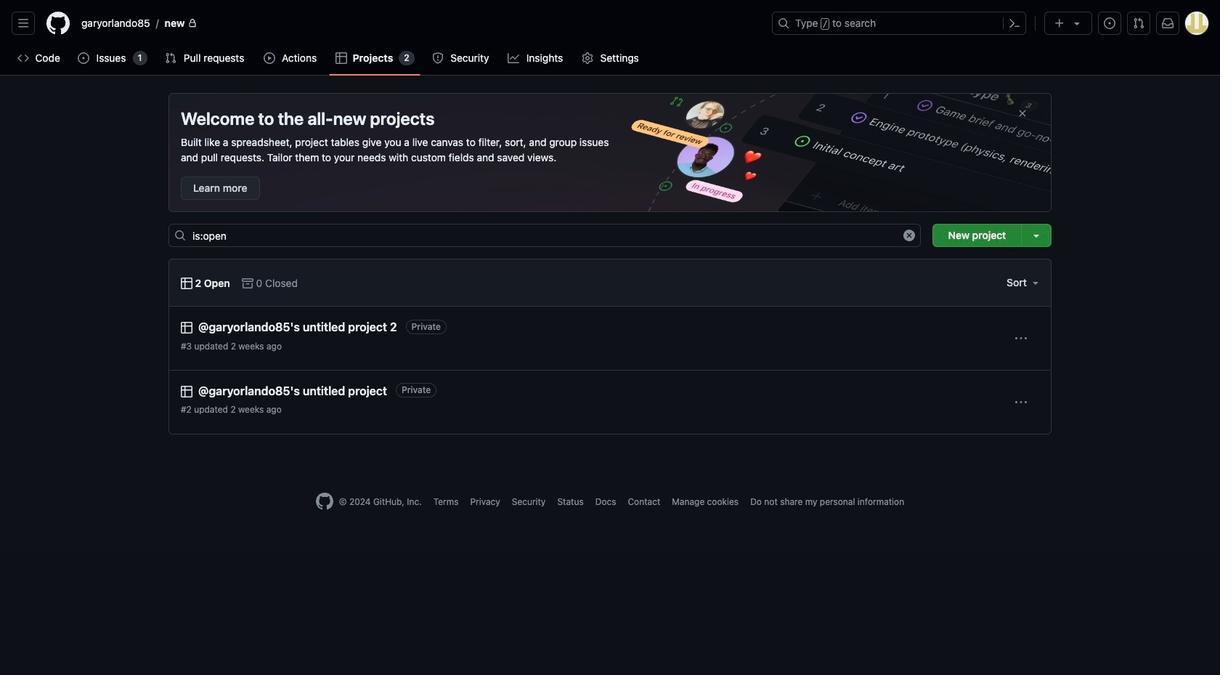 Task type: describe. For each thing, give the bounding box(es) containing it.
0 horizontal spatial table image
[[181, 322, 193, 334]]

1 table image from the top
[[181, 277, 193, 289]]

triangle down image
[[1031, 277, 1042, 289]]

search image
[[174, 230, 186, 241]]

0 horizontal spatial git pull request image
[[165, 52, 176, 64]]

plus image
[[1055, 17, 1066, 29]]

homepage image
[[47, 12, 70, 35]]

notifications image
[[1163, 17, 1174, 29]]

Search all projects text field
[[169, 224, 922, 247]]



Task type: vqa. For each thing, say whether or not it's contained in the screenshot.
the topmost "Start"
no



Task type: locate. For each thing, give the bounding box(es) containing it.
kebab horizontal image
[[1016, 333, 1028, 344], [1016, 397, 1028, 408]]

0 vertical spatial table image
[[181, 277, 193, 289]]

gear image
[[582, 52, 594, 64]]

1 vertical spatial table image
[[181, 386, 193, 397]]

0 vertical spatial git pull request image
[[1134, 17, 1145, 29]]

1 horizontal spatial git pull request image
[[1134, 17, 1145, 29]]

homepage image
[[316, 493, 333, 511]]

graph image
[[508, 52, 520, 64]]

play image
[[264, 52, 275, 64]]

code image
[[17, 52, 29, 64]]

1 horizontal spatial table image
[[335, 52, 347, 64]]

1 horizontal spatial issue opened image
[[1105, 17, 1116, 29]]

1 vertical spatial kebab horizontal image
[[1016, 397, 1028, 408]]

archive image
[[242, 277, 254, 289]]

0 vertical spatial kebab horizontal image
[[1016, 333, 1028, 344]]

1 vertical spatial git pull request image
[[165, 52, 176, 64]]

0 vertical spatial table image
[[335, 52, 347, 64]]

1 kebab horizontal image from the top
[[1016, 333, 1028, 344]]

issue opened image right code 'icon'
[[78, 52, 90, 64]]

0 vertical spatial issue opened image
[[1105, 17, 1116, 29]]

table image
[[335, 52, 347, 64], [181, 322, 193, 334]]

issue opened image
[[1105, 17, 1116, 29], [78, 52, 90, 64]]

list
[[76, 12, 764, 35]]

issue opened image for topmost the git pull request image
[[1105, 17, 1116, 29]]

git pull request image
[[1134, 17, 1145, 29], [165, 52, 176, 64]]

close image
[[1017, 108, 1029, 119]]

0 horizontal spatial issue opened image
[[78, 52, 90, 64]]

lock image
[[188, 19, 197, 28]]

table image
[[181, 277, 193, 289], [181, 386, 193, 397]]

clear image
[[904, 230, 916, 241]]

1 vertical spatial issue opened image
[[78, 52, 90, 64]]

command palette image
[[1009, 17, 1021, 29]]

issue opened image right triangle down icon
[[1105, 17, 1116, 29]]

1 vertical spatial table image
[[181, 322, 193, 334]]

issue opened image for the git pull request image to the left
[[78, 52, 90, 64]]

shield image
[[432, 52, 444, 64]]

2 table image from the top
[[181, 386, 193, 397]]

triangle down image
[[1072, 17, 1084, 29]]

2 kebab horizontal image from the top
[[1016, 397, 1028, 408]]



